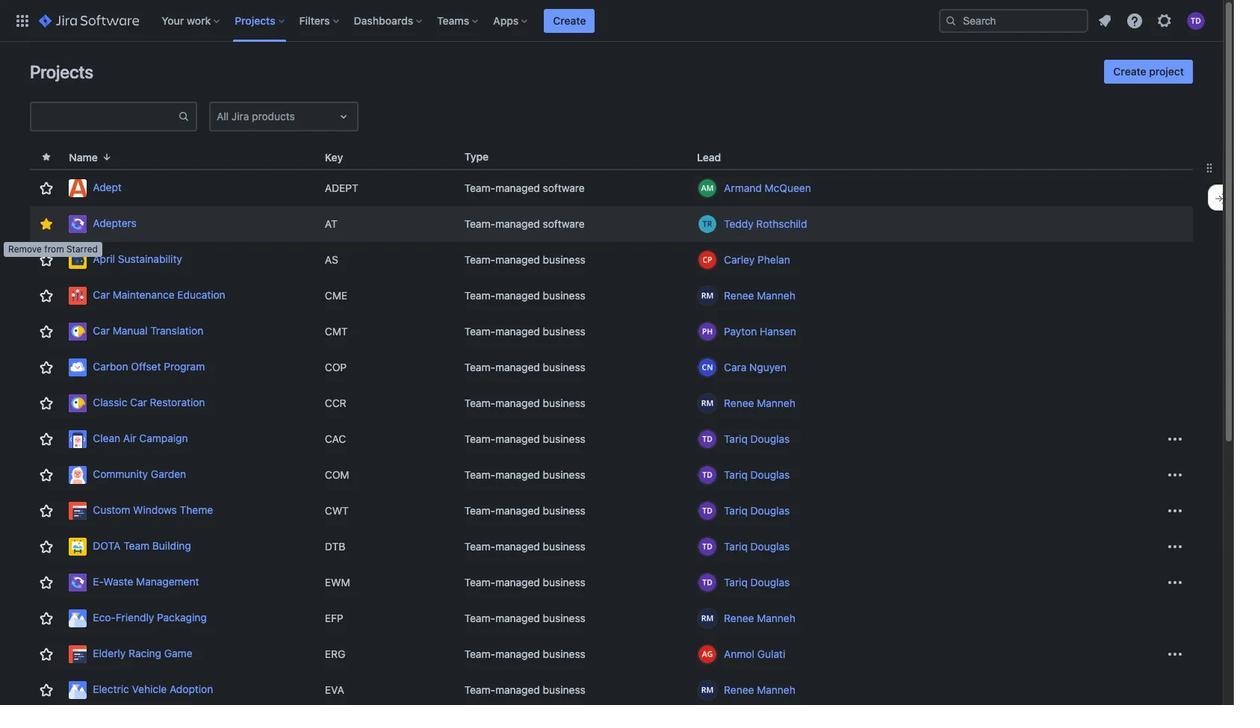 Task type: describe. For each thing, give the bounding box(es) containing it.
tariq for com
[[724, 469, 748, 481]]

renee manneh for eva
[[724, 684, 796, 697]]

teddy rothschild link
[[724, 217, 808, 232]]

renee manneh for efp
[[724, 612, 796, 625]]

e-waste management link
[[69, 574, 313, 592]]

software for armand mcqueen
[[543, 182, 585, 194]]

e-waste management
[[93, 575, 199, 588]]

team- for dtb
[[465, 540, 496, 553]]

starred
[[66, 244, 98, 255]]

create project
[[1114, 65, 1185, 78]]

star e-waste management image
[[38, 574, 55, 592]]

translation
[[150, 324, 203, 337]]

as
[[325, 253, 339, 266]]

program
[[164, 360, 205, 373]]

custom
[[93, 504, 130, 516]]

team- for cop
[[465, 361, 496, 374]]

lead button
[[691, 149, 739, 165]]

adept link
[[69, 179, 313, 197]]

business for erg
[[543, 648, 586, 661]]

team- for ccr
[[465, 397, 496, 410]]

team-managed business for com
[[465, 469, 586, 481]]

renee for ccr
[[724, 397, 755, 410]]

team- for cac
[[465, 433, 496, 445]]

tariq douglas for cwt
[[724, 505, 790, 517]]

team- for cmt
[[465, 325, 496, 338]]

tariq for cwt
[[724, 505, 748, 517]]

all
[[217, 110, 229, 123]]

team- for ewm
[[465, 576, 496, 589]]

star car manual translation image
[[38, 323, 55, 341]]

armand
[[724, 182, 762, 194]]

managed for ccr
[[496, 397, 540, 410]]

tariq douglas link for ewm
[[724, 576, 790, 590]]

jira
[[232, 110, 249, 123]]

dota team building
[[93, 539, 191, 552]]

create for create project
[[1114, 65, 1147, 78]]

help image
[[1126, 12, 1144, 30]]

tariq douglas for dtb
[[724, 540, 790, 553]]

type
[[465, 150, 489, 163]]

team-managed business for cac
[[465, 433, 586, 445]]

business for as
[[543, 253, 586, 266]]

search image
[[946, 15, 957, 27]]

star elderly racing game image
[[38, 646, 55, 664]]

renee manneh for ccr
[[724, 397, 796, 410]]

classic car restoration link
[[69, 395, 313, 413]]

software for teddy rothschild
[[543, 218, 585, 230]]

managed for cmt
[[496, 325, 540, 338]]

dashboards
[[354, 14, 413, 27]]

car maintenance education link
[[69, 287, 313, 305]]

erg
[[325, 648, 346, 661]]

air
[[123, 432, 136, 444]]

managed for dtb
[[496, 540, 540, 553]]

carbon offset program
[[93, 360, 205, 373]]

managed for cme
[[496, 289, 540, 302]]

star community garden image
[[38, 466, 55, 484]]

managed for as
[[496, 253, 540, 266]]

car manual translation
[[93, 324, 203, 337]]

april sustainability link
[[69, 251, 313, 269]]

team-managed business for cop
[[465, 361, 586, 374]]

cac
[[325, 433, 346, 445]]

theme
[[180, 504, 213, 516]]

douglas for cac
[[751, 433, 790, 445]]

community garden
[[93, 468, 186, 480]]

tariq douglas for cac
[[724, 433, 790, 445]]

managed for efp
[[496, 612, 540, 625]]

more image for anmol gulati
[[1167, 646, 1185, 664]]

april
[[93, 252, 115, 265]]

filters
[[299, 14, 330, 27]]

project
[[1150, 65, 1185, 78]]

your profile and settings image
[[1188, 12, 1206, 30]]

your work button
[[157, 9, 226, 33]]

adepters
[[93, 217, 137, 229]]

electric
[[93, 683, 129, 696]]

banner containing your work
[[0, 0, 1224, 42]]

team-managed software for at
[[465, 218, 585, 230]]

eco-friendly packaging link
[[69, 610, 313, 628]]

com
[[325, 469, 349, 481]]

team- for as
[[465, 253, 496, 266]]

open image
[[335, 108, 353, 126]]

april sustainability
[[93, 252, 182, 265]]

anmol gulati link
[[724, 647, 786, 662]]

work
[[187, 14, 211, 27]]

business for dtb
[[543, 540, 586, 553]]

star adepters image
[[38, 215, 55, 233]]

Search field
[[940, 9, 1089, 33]]

create project button
[[1105, 60, 1194, 84]]

vehicle
[[132, 683, 167, 696]]

star carbon offset program image
[[38, 359, 55, 377]]

car for car manual translation
[[93, 324, 110, 337]]

renee manneh for cme
[[724, 289, 796, 302]]

windows
[[133, 504, 177, 516]]

douglas for cwt
[[751, 505, 790, 517]]

eco-
[[93, 611, 116, 624]]

products
[[252, 110, 295, 123]]

sustainability
[[118, 252, 182, 265]]

team-managed business for ewm
[[465, 576, 586, 589]]

more image for cac
[[1167, 431, 1185, 448]]

your work
[[162, 14, 211, 27]]

projects button
[[230, 9, 290, 33]]

game
[[164, 647, 193, 660]]

tariq for dtb
[[724, 540, 748, 553]]

nguyen
[[750, 361, 787, 374]]

team-managed business for efp
[[465, 612, 586, 625]]

community garden link
[[69, 466, 313, 484]]

cop
[[325, 361, 347, 374]]

douglas for ewm
[[751, 576, 790, 589]]

tariq for cac
[[724, 433, 748, 445]]

ccr
[[325, 397, 347, 410]]

star custom windows theme image
[[38, 502, 55, 520]]

electric vehicle adoption link
[[69, 682, 313, 700]]

managed for cwt
[[496, 505, 540, 517]]

tariq douglas link for dtb
[[724, 540, 790, 555]]

phelan
[[758, 253, 791, 266]]

clean air campaign
[[93, 432, 188, 444]]

settings image
[[1156, 12, 1174, 30]]

lead
[[697, 151, 721, 163]]

tariq douglas link for cwt
[[724, 504, 790, 519]]

team
[[124, 539, 150, 552]]

cwt
[[325, 505, 349, 517]]

teddy
[[724, 218, 754, 230]]

renee for cme
[[724, 289, 755, 302]]

appswitcher icon image
[[13, 12, 31, 30]]

2 vertical spatial car
[[130, 396, 147, 409]]

payton hansen link
[[724, 324, 797, 339]]

projects inside 'popup button'
[[235, 14, 276, 27]]

elderly
[[93, 647, 126, 660]]

custom windows theme link
[[69, 502, 313, 520]]

team- for adept
[[465, 182, 496, 194]]

eva
[[325, 684, 344, 697]]

from
[[44, 244, 64, 255]]

managed for ewm
[[496, 576, 540, 589]]

0 horizontal spatial projects
[[30, 61, 93, 82]]

cara
[[724, 361, 747, 374]]

star eco-friendly packaging image
[[38, 610, 55, 628]]

cara nguyen
[[724, 361, 787, 374]]

clean air campaign link
[[69, 431, 313, 448]]

racing
[[129, 647, 161, 660]]

business for ewm
[[543, 576, 586, 589]]

team- for cwt
[[465, 505, 496, 517]]

name button
[[63, 149, 119, 165]]



Task type: vqa. For each thing, say whether or not it's contained in the screenshot.


Task type: locate. For each thing, give the bounding box(es) containing it.
building
[[152, 539, 191, 552]]

team-
[[465, 182, 496, 194], [465, 218, 496, 230], [465, 253, 496, 266], [465, 289, 496, 302], [465, 325, 496, 338], [465, 361, 496, 374], [465, 397, 496, 410], [465, 433, 496, 445], [465, 469, 496, 481], [465, 505, 496, 517], [465, 540, 496, 553], [465, 576, 496, 589], [465, 612, 496, 625], [465, 648, 496, 661], [465, 684, 496, 697]]

3 team- from the top
[[465, 253, 496, 266]]

waste
[[103, 575, 133, 588]]

remove from starred
[[8, 244, 98, 255]]

9 business from the top
[[543, 540, 586, 553]]

hansen
[[760, 325, 797, 338]]

douglas for dtb
[[751, 540, 790, 553]]

elderly racing game
[[93, 647, 193, 660]]

6 team- from the top
[[465, 361, 496, 374]]

renee for efp
[[724, 612, 755, 625]]

4 tariq from the top
[[724, 540, 748, 553]]

manneh for eva
[[757, 684, 796, 697]]

eco-friendly packaging
[[93, 611, 207, 624]]

4 tariq douglas link from the top
[[724, 540, 790, 555]]

jira software image
[[39, 12, 139, 30], [39, 12, 139, 30]]

1 manneh from the top
[[757, 289, 796, 302]]

0 vertical spatial projects
[[235, 14, 276, 27]]

6 managed from the top
[[496, 361, 540, 374]]

10 business from the top
[[543, 576, 586, 589]]

3 team-managed business from the top
[[465, 325, 586, 338]]

team- for efp
[[465, 612, 496, 625]]

efp
[[325, 612, 344, 625]]

tariq douglas link for cac
[[724, 432, 790, 447]]

renee manneh down cara nguyen link
[[724, 397, 796, 410]]

1 vertical spatial create
[[1114, 65, 1147, 78]]

car right "classic"
[[130, 396, 147, 409]]

apps
[[493, 14, 519, 27]]

1 tariq douglas from the top
[[724, 433, 790, 445]]

star april sustainability image
[[38, 251, 55, 269]]

team-managed software for adept
[[465, 182, 585, 194]]

create inside button
[[553, 14, 586, 27]]

clean
[[93, 432, 120, 444]]

15 team- from the top
[[465, 684, 496, 697]]

carley phelan
[[724, 253, 791, 266]]

5 tariq from the top
[[724, 576, 748, 589]]

4 team- from the top
[[465, 289, 496, 302]]

2 more image from the top
[[1167, 466, 1185, 484]]

4 more image from the top
[[1167, 574, 1185, 592]]

team-managed business for as
[[465, 253, 586, 266]]

key button
[[319, 149, 361, 165]]

renee manneh down the anmol gulati link
[[724, 684, 796, 697]]

carbon offset program link
[[69, 359, 313, 377]]

more image for dtb
[[1167, 538, 1185, 556]]

manual
[[113, 324, 148, 337]]

managed
[[496, 182, 540, 194], [496, 218, 540, 230], [496, 253, 540, 266], [496, 289, 540, 302], [496, 325, 540, 338], [496, 361, 540, 374], [496, 397, 540, 410], [496, 433, 540, 445], [496, 469, 540, 481], [496, 505, 540, 517], [496, 540, 540, 553], [496, 576, 540, 589], [496, 612, 540, 625], [496, 648, 540, 661], [496, 684, 540, 697]]

7 business from the top
[[543, 469, 586, 481]]

restoration
[[150, 396, 205, 409]]

armand mcqueen link
[[724, 181, 812, 196]]

5 douglas from the top
[[751, 576, 790, 589]]

managed for eva
[[496, 684, 540, 697]]

1 team-managed software from the top
[[465, 182, 585, 194]]

team-managed business for erg
[[465, 648, 586, 661]]

cme
[[325, 289, 348, 302]]

rothschild
[[757, 218, 808, 230]]

11 managed from the top
[[496, 540, 540, 553]]

renee manneh link up payton hansen
[[724, 289, 796, 303]]

2 renee manneh link from the top
[[724, 396, 796, 411]]

1 managed from the top
[[496, 182, 540, 194]]

1 vertical spatial more image
[[1167, 646, 1185, 664]]

1 vertical spatial team-managed software
[[465, 218, 585, 230]]

remove from starred tooltip
[[4, 242, 102, 257]]

renee up anmol at the right
[[724, 612, 755, 625]]

14 managed from the top
[[496, 648, 540, 661]]

1 business from the top
[[543, 253, 586, 266]]

renee manneh link for ccr
[[724, 396, 796, 411]]

all jira products
[[217, 110, 295, 123]]

manneh down nguyen
[[757, 397, 796, 410]]

1 vertical spatial car
[[93, 324, 110, 337]]

3 tariq from the top
[[724, 505, 748, 517]]

business for com
[[543, 469, 586, 481]]

carbon
[[93, 360, 128, 373]]

1 renee from the top
[[724, 289, 755, 302]]

star classic car restoration image
[[38, 395, 55, 413]]

create inside button
[[1114, 65, 1147, 78]]

elderly racing game link
[[69, 646, 313, 664]]

renee manneh link down cara nguyen link
[[724, 396, 796, 411]]

12 business from the top
[[543, 648, 586, 661]]

anmol
[[724, 648, 755, 661]]

mcqueen
[[765, 182, 812, 194]]

tariq for ewm
[[724, 576, 748, 589]]

at
[[325, 218, 338, 230]]

managed for cac
[[496, 433, 540, 445]]

1 software from the top
[[543, 182, 585, 194]]

dtb
[[325, 540, 346, 553]]

1 tariq from the top
[[724, 433, 748, 445]]

1 more image from the top
[[1167, 502, 1185, 520]]

3 douglas from the top
[[751, 505, 790, 517]]

renee manneh down carley phelan link
[[724, 289, 796, 302]]

adept
[[93, 181, 122, 193]]

business for eva
[[543, 684, 586, 697]]

car manual translation link
[[69, 323, 313, 341]]

more image for tariq douglas
[[1167, 502, 1185, 520]]

1 douglas from the top
[[751, 433, 790, 445]]

team- for at
[[465, 218, 496, 230]]

more image
[[1167, 502, 1185, 520], [1167, 646, 1185, 664]]

1 horizontal spatial create
[[1114, 65, 1147, 78]]

2 more image from the top
[[1167, 646, 1185, 664]]

3 tariq douglas link from the top
[[724, 504, 790, 519]]

9 team-managed business from the top
[[465, 540, 586, 553]]

renee down anmol at the right
[[724, 684, 755, 697]]

8 team-managed business from the top
[[465, 505, 586, 517]]

dota team building link
[[69, 538, 313, 556]]

car for car maintenance education
[[93, 288, 110, 301]]

5 tariq douglas from the top
[[724, 576, 790, 589]]

8 team- from the top
[[465, 433, 496, 445]]

13 team- from the top
[[465, 612, 496, 625]]

3 renee from the top
[[724, 612, 755, 625]]

car maintenance education
[[93, 288, 225, 301]]

12 managed from the top
[[496, 576, 540, 589]]

renee manneh link for cme
[[724, 289, 796, 303]]

3 manneh from the top
[[757, 612, 796, 625]]

team-managed business for cwt
[[465, 505, 586, 517]]

projects down the appswitcher icon at top
[[30, 61, 93, 82]]

star dota team building image
[[38, 538, 55, 556]]

team-managed business for cmt
[[465, 325, 586, 338]]

remove
[[8, 244, 42, 255]]

2 software from the top
[[543, 218, 585, 230]]

renee manneh
[[724, 289, 796, 302], [724, 397, 796, 410], [724, 612, 796, 625], [724, 684, 796, 697]]

team- for eva
[[465, 684, 496, 697]]

packaging
[[157, 611, 207, 624]]

team- for cme
[[465, 289, 496, 302]]

your
[[162, 14, 184, 27]]

projects right "work"
[[235, 14, 276, 27]]

business for cwt
[[543, 505, 586, 517]]

notifications image
[[1096, 12, 1114, 30]]

team-managed business for cme
[[465, 289, 586, 302]]

renee manneh link for eva
[[724, 683, 796, 698]]

classic car restoration
[[93, 396, 205, 409]]

tariq douglas
[[724, 433, 790, 445], [724, 469, 790, 481], [724, 505, 790, 517], [724, 540, 790, 553], [724, 576, 790, 589]]

4 renee manneh link from the top
[[724, 683, 796, 698]]

management
[[136, 575, 199, 588]]

manneh
[[757, 289, 796, 302], [757, 397, 796, 410], [757, 612, 796, 625], [757, 684, 796, 697]]

manneh for efp
[[757, 612, 796, 625]]

13 team-managed business from the top
[[465, 684, 586, 697]]

car down april on the left of page
[[93, 288, 110, 301]]

campaign
[[139, 432, 188, 444]]

4 renee from the top
[[724, 684, 755, 697]]

1 vertical spatial projects
[[30, 61, 93, 82]]

2 managed from the top
[[496, 218, 540, 230]]

team-managed business for dtb
[[465, 540, 586, 553]]

team-managed business for eva
[[465, 684, 586, 697]]

renee for eva
[[724, 684, 755, 697]]

5 team-managed business from the top
[[465, 397, 586, 410]]

11 business from the top
[[543, 612, 586, 625]]

apps button
[[489, 9, 534, 33]]

business
[[543, 253, 586, 266], [543, 289, 586, 302], [543, 325, 586, 338], [543, 361, 586, 374], [543, 397, 586, 410], [543, 433, 586, 445], [543, 469, 586, 481], [543, 505, 586, 517], [543, 540, 586, 553], [543, 576, 586, 589], [543, 612, 586, 625], [543, 648, 586, 661], [543, 684, 586, 697]]

7 managed from the top
[[496, 397, 540, 410]]

renee manneh up anmol gulati
[[724, 612, 796, 625]]

11 team-managed business from the top
[[465, 612, 586, 625]]

10 team-managed business from the top
[[465, 576, 586, 589]]

None text field
[[31, 106, 178, 127]]

3 tariq douglas from the top
[[724, 505, 790, 517]]

team-managed software
[[465, 182, 585, 194], [465, 218, 585, 230]]

2 manneh from the top
[[757, 397, 796, 410]]

4 team-managed business from the top
[[465, 361, 586, 374]]

1 horizontal spatial projects
[[235, 14, 276, 27]]

renee manneh link up anmol gulati
[[724, 611, 796, 626]]

3 managed from the top
[[496, 253, 540, 266]]

team-managed business for ccr
[[465, 397, 586, 410]]

carley
[[724, 253, 755, 266]]

adept
[[325, 182, 359, 194]]

12 team- from the top
[[465, 576, 496, 589]]

managed for cop
[[496, 361, 540, 374]]

business for ccr
[[543, 397, 586, 410]]

renee down the cara
[[724, 397, 755, 410]]

tariq douglas for com
[[724, 469, 790, 481]]

star car maintenance education image
[[38, 287, 55, 305]]

3 business from the top
[[543, 325, 586, 338]]

8 business from the top
[[543, 505, 586, 517]]

banner
[[0, 0, 1224, 42]]

team- for erg
[[465, 648, 496, 661]]

2 douglas from the top
[[751, 469, 790, 481]]

key
[[325, 151, 343, 163]]

team-managed business
[[465, 253, 586, 266], [465, 289, 586, 302], [465, 325, 586, 338], [465, 361, 586, 374], [465, 397, 586, 410], [465, 433, 586, 445], [465, 469, 586, 481], [465, 505, 586, 517], [465, 540, 586, 553], [465, 576, 586, 589], [465, 612, 586, 625], [465, 648, 586, 661], [465, 684, 586, 697]]

2 renee manneh from the top
[[724, 397, 796, 410]]

teams
[[437, 14, 470, 27]]

garden
[[151, 468, 186, 480]]

None text field
[[217, 109, 220, 124]]

manneh for cme
[[757, 289, 796, 302]]

4 douglas from the top
[[751, 540, 790, 553]]

3 renee manneh from the top
[[724, 612, 796, 625]]

payton hansen
[[724, 325, 797, 338]]

classic
[[93, 396, 127, 409]]

car
[[93, 288, 110, 301], [93, 324, 110, 337], [130, 396, 147, 409]]

6 business from the top
[[543, 433, 586, 445]]

0 vertical spatial car
[[93, 288, 110, 301]]

car left manual
[[93, 324, 110, 337]]

team- for com
[[465, 469, 496, 481]]

e-
[[93, 575, 103, 588]]

9 team- from the top
[[465, 469, 496, 481]]

manneh for ccr
[[757, 397, 796, 410]]

create left project
[[1114, 65, 1147, 78]]

1 more image from the top
[[1167, 431, 1185, 448]]

managed for at
[[496, 218, 540, 230]]

2 team- from the top
[[465, 218, 496, 230]]

0 horizontal spatial create
[[553, 14, 586, 27]]

13 business from the top
[[543, 684, 586, 697]]

create for create
[[553, 14, 586, 27]]

star clean air campaign image
[[38, 431, 55, 448]]

community
[[93, 468, 148, 480]]

1 vertical spatial software
[[543, 218, 585, 230]]

name
[[69, 151, 98, 163]]

manneh up gulati
[[757, 612, 796, 625]]

2 team-managed business from the top
[[465, 289, 586, 302]]

dashboards button
[[349, 9, 428, 33]]

managed for erg
[[496, 648, 540, 661]]

2 tariq from the top
[[724, 469, 748, 481]]

12 team-managed business from the top
[[465, 648, 586, 661]]

2 business from the top
[[543, 289, 586, 302]]

0 vertical spatial create
[[553, 14, 586, 27]]

2 tariq douglas from the top
[[724, 469, 790, 481]]

1 renee manneh link from the top
[[724, 289, 796, 303]]

10 team- from the top
[[465, 505, 496, 517]]

4 tariq douglas from the top
[[724, 540, 790, 553]]

renee manneh link down the anmol gulati link
[[724, 683, 796, 698]]

11 team- from the top
[[465, 540, 496, 553]]

tariq douglas for ewm
[[724, 576, 790, 589]]

3 renee manneh link from the top
[[724, 611, 796, 626]]

business for cme
[[543, 289, 586, 302]]

3 more image from the top
[[1167, 538, 1185, 556]]

2 tariq douglas link from the top
[[724, 468, 790, 483]]

carley phelan link
[[724, 253, 791, 268]]

tariq
[[724, 433, 748, 445], [724, 469, 748, 481], [724, 505, 748, 517], [724, 540, 748, 553], [724, 576, 748, 589]]

more image for com
[[1167, 466, 1185, 484]]

manneh up hansen
[[757, 289, 796, 302]]

managed for adept
[[496, 182, 540, 194]]

cara nguyen link
[[724, 360, 787, 375]]

star adept image
[[38, 179, 55, 197]]

star electric vehicle adoption image
[[38, 682, 55, 700]]

primary element
[[9, 0, 940, 41]]

9 managed from the top
[[496, 469, 540, 481]]

teddy rothschild
[[724, 218, 808, 230]]

0 vertical spatial more image
[[1167, 502, 1185, 520]]

13 managed from the top
[[496, 612, 540, 625]]

5 team- from the top
[[465, 325, 496, 338]]

teams button
[[433, 9, 484, 33]]

14 team- from the top
[[465, 648, 496, 661]]

douglas for com
[[751, 469, 790, 481]]

anmol gulati
[[724, 648, 786, 661]]

4 manneh from the top
[[757, 684, 796, 697]]

15 managed from the top
[[496, 684, 540, 697]]

managed for com
[[496, 469, 540, 481]]

adepters link
[[69, 215, 313, 233]]

create right apps popup button
[[553, 14, 586, 27]]

gulati
[[758, 648, 786, 661]]

tariq douglas link for com
[[724, 468, 790, 483]]

0 vertical spatial team-managed software
[[465, 182, 585, 194]]

4 business from the top
[[543, 361, 586, 374]]

7 team- from the top
[[465, 397, 496, 410]]

4 managed from the top
[[496, 289, 540, 302]]

5 tariq douglas link from the top
[[724, 576, 790, 590]]

business for cac
[[543, 433, 586, 445]]

1 tariq douglas link from the top
[[724, 432, 790, 447]]

business for efp
[[543, 612, 586, 625]]

dota
[[93, 539, 121, 552]]

7 team-managed business from the top
[[465, 469, 586, 481]]

payton
[[724, 325, 757, 338]]

4 renee manneh from the top
[[724, 684, 796, 697]]

manneh down gulati
[[757, 684, 796, 697]]

6 team-managed business from the top
[[465, 433, 586, 445]]

1 renee manneh from the top
[[724, 289, 796, 302]]

electric vehicle adoption
[[93, 683, 213, 696]]

cmt
[[325, 325, 348, 338]]

2 team-managed software from the top
[[465, 218, 585, 230]]

more image for ewm
[[1167, 574, 1185, 592]]

renee manneh link for efp
[[724, 611, 796, 626]]

business for cmt
[[543, 325, 586, 338]]

5 managed from the top
[[496, 325, 540, 338]]

1 team- from the top
[[465, 182, 496, 194]]

2 renee from the top
[[724, 397, 755, 410]]

more image
[[1167, 431, 1185, 448], [1167, 466, 1185, 484], [1167, 538, 1185, 556], [1167, 574, 1185, 592]]

business for cop
[[543, 361, 586, 374]]

1 team-managed business from the top
[[465, 253, 586, 266]]

0 vertical spatial software
[[543, 182, 585, 194]]

education
[[177, 288, 225, 301]]

renee down carley
[[724, 289, 755, 302]]

5 business from the top
[[543, 397, 586, 410]]

create button
[[544, 9, 595, 33]]



